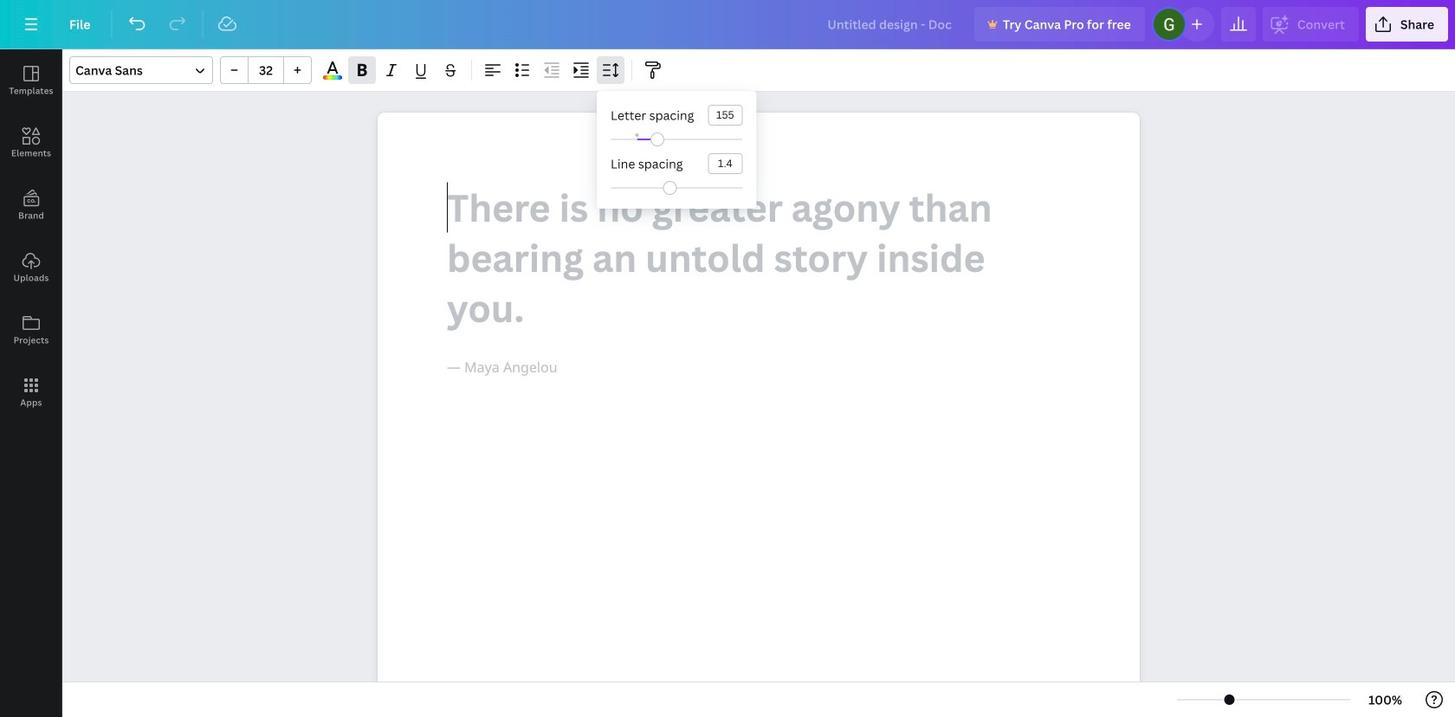 Task type: vqa. For each thing, say whether or not it's contained in the screenshot.
list box containing All categories
no



Task type: locate. For each thing, give the bounding box(es) containing it.
-- text field
[[709, 106, 742, 125]]

– – number field
[[254, 62, 278, 78]]

group
[[220, 56, 312, 84]]

Zoom button
[[1358, 686, 1414, 714]]

side panel tab list
[[0, 49, 62, 424]]

None text field
[[378, 113, 1140, 718]]

color range image
[[323, 76, 342, 80]]



Task type: describe. For each thing, give the bounding box(es) containing it.
Design title text field
[[814, 7, 968, 42]]

-- text field
[[709, 154, 742, 173]]

main menu bar
[[0, 0, 1456, 49]]



